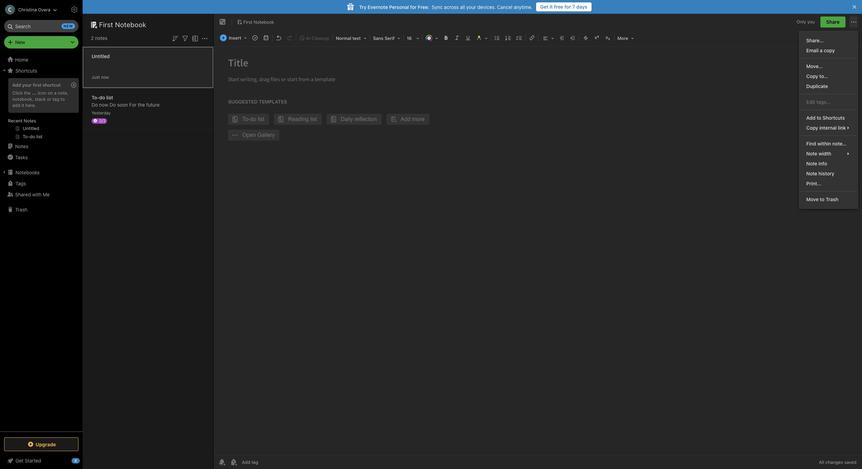 Task type: describe. For each thing, give the bounding box(es) containing it.
history
[[819, 171, 835, 177]]

note width link
[[800, 149, 858, 159]]

shared with me
[[15, 192, 50, 197]]

add your first shortcut
[[12, 82, 61, 88]]

now inside to-do list do now do soon for the future
[[99, 102, 108, 108]]

more actions image
[[201, 34, 209, 43]]

shared with me link
[[0, 189, 82, 200]]

0 vertical spatial your
[[466, 4, 476, 10]]

note for note info
[[807, 161, 818, 167]]

recent
[[8, 118, 22, 124]]

to…
[[820, 73, 828, 79]]

get for get started
[[15, 458, 23, 464]]

tag
[[53, 96, 59, 102]]

click to collapse image
[[80, 457, 85, 465]]

1 vertical spatial more actions field
[[201, 34, 209, 43]]

serif
[[385, 35, 395, 41]]

undo image
[[274, 33, 284, 43]]

copy to…
[[807, 73, 828, 79]]

within
[[818, 141, 832, 147]]

get for get it free for 7 days
[[540, 4, 549, 10]]

overa
[[38, 7, 50, 12]]

1 horizontal spatial more actions field
[[850, 17, 858, 28]]

notes link
[[0, 141, 82, 152]]

info
[[819, 161, 828, 167]]

Account field
[[0, 3, 57, 17]]

just now
[[92, 75, 109, 80]]

numbered list image
[[504, 33, 513, 43]]

...
[[32, 90, 36, 96]]

cancel
[[497, 4, 513, 10]]

Add filters field
[[181, 34, 189, 43]]

copy for copy to…
[[807, 73, 819, 79]]

future
[[146, 102, 160, 108]]

christina
[[18, 7, 37, 12]]

to-
[[92, 95, 99, 100]]

Note Editor text field
[[214, 47, 862, 456]]

started
[[25, 458, 41, 464]]

first notebook button
[[235, 17, 277, 27]]

upgrade
[[36, 442, 56, 448]]

duplicate link
[[800, 81, 858, 91]]

all
[[819, 460, 825, 466]]

to inside the icon on a note, notebook, stack or tag to add it here.
[[61, 96, 65, 102]]

on
[[48, 90, 53, 96]]

all changes saved
[[819, 460, 857, 466]]

underline image
[[463, 33, 473, 43]]

notebook,
[[12, 96, 33, 102]]

note for note width
[[807, 151, 818, 157]]

saved
[[845, 460, 857, 466]]

0/3
[[99, 118, 106, 123]]

the inside to-do list do now do soon for the future
[[138, 102, 145, 108]]

add to shortcuts link
[[800, 113, 858, 123]]

note history
[[807, 171, 835, 177]]

new button
[[4, 36, 79, 49]]

copy
[[824, 48, 835, 53]]

yesterday
[[92, 110, 111, 116]]

print…
[[807, 181, 822, 187]]

Help and Learning task checklist field
[[0, 456, 83, 467]]

free
[[554, 4, 564, 10]]

notebooks
[[15, 170, 40, 175]]

all
[[460, 4, 465, 10]]

tasks button
[[0, 152, 82, 163]]

home
[[15, 57, 28, 62]]

Font family field
[[371, 33, 403, 43]]

italic image
[[452, 33, 462, 43]]

6
[[74, 459, 77, 463]]

trash link
[[0, 204, 82, 215]]

Add tag field
[[241, 460, 293, 466]]

click
[[12, 90, 23, 96]]

2 do from the left
[[110, 102, 116, 108]]

0 horizontal spatial first notebook
[[99, 21, 146, 29]]

or
[[47, 96, 51, 102]]

normal text
[[336, 35, 361, 41]]

first inside button
[[243, 19, 253, 25]]

edit
[[807, 99, 816, 105]]

link
[[838, 125, 846, 131]]

add for add to shortcuts
[[807, 115, 816, 121]]

to-do list do now do soon for the future
[[92, 95, 160, 108]]

expand notebooks image
[[2, 170, 7, 175]]

sans
[[373, 35, 384, 41]]

16
[[407, 35, 412, 41]]

share
[[827, 19, 840, 25]]

me
[[43, 192, 50, 197]]

to for add
[[817, 115, 822, 121]]

christina overa
[[18, 7, 50, 12]]

shortcut
[[43, 82, 61, 88]]

only
[[797, 19, 807, 25]]

Note width field
[[800, 149, 858, 159]]

add
[[12, 103, 20, 108]]

edit tags… link
[[800, 97, 858, 107]]

calendar event image
[[261, 33, 271, 43]]

superscript image
[[592, 33, 602, 43]]

note width
[[807, 151, 832, 157]]

add filters image
[[181, 34, 189, 43]]

checklist image
[[515, 33, 524, 43]]

email a copy link
[[800, 45, 858, 55]]

group inside tree
[[0, 76, 82, 144]]

evernote
[[368, 4, 388, 10]]

to for move
[[820, 197, 825, 202]]

bold image
[[441, 33, 451, 43]]

more
[[618, 35, 629, 41]]

tasks
[[15, 154, 28, 160]]

trash inside dropdown list 'menu'
[[826, 197, 839, 202]]

share button
[[821, 17, 846, 28]]

settings image
[[70, 6, 79, 14]]

list
[[106, 95, 113, 100]]

only you
[[797, 19, 815, 25]]

notebooks link
[[0, 167, 82, 178]]



Task type: locate. For each thing, give the bounding box(es) containing it.
Font color field
[[423, 33, 441, 43]]

normal
[[336, 35, 351, 41]]

do down to-
[[92, 102, 98, 108]]

note down find on the top right
[[807, 151, 818, 157]]

personal
[[389, 4, 409, 10]]

get left free
[[540, 4, 549, 10]]

0 horizontal spatial shortcuts
[[15, 68, 37, 74]]

0 horizontal spatial first
[[99, 21, 113, 29]]

0 vertical spatial a
[[820, 48, 823, 53]]

to right the move
[[820, 197, 825, 202]]

0 vertical spatial the
[[24, 90, 31, 96]]

strikethrough image
[[581, 33, 591, 43]]

email
[[807, 48, 819, 53]]

for left 7
[[565, 4, 571, 10]]

notes up tasks
[[15, 143, 28, 149]]

for inside button
[[565, 4, 571, 10]]

Sort options field
[[171, 34, 179, 43]]

1 horizontal spatial the
[[138, 102, 145, 108]]

0 horizontal spatial it
[[22, 103, 24, 108]]

1 vertical spatial a
[[54, 90, 57, 96]]

1 horizontal spatial trash
[[826, 197, 839, 202]]

get left started
[[15, 458, 23, 464]]

1 note from the top
[[807, 151, 818, 157]]

More field
[[615, 33, 636, 43]]

get it free for 7 days button
[[536, 2, 592, 11]]

your up click the ... at the top of the page
[[22, 82, 32, 88]]

new search field
[[9, 20, 75, 32]]

2 for from the left
[[410, 4, 417, 10]]

note history link
[[800, 169, 858, 179]]

now down the do
[[99, 102, 108, 108]]

icon on a note, notebook, stack or tag to add it here.
[[12, 90, 68, 108]]

shortcuts inside button
[[15, 68, 37, 74]]

0 vertical spatial more actions field
[[850, 17, 858, 28]]

add a reminder image
[[218, 459, 226, 467]]

note for note history
[[807, 171, 818, 177]]

add inside dropdown list 'menu'
[[807, 115, 816, 121]]

0 horizontal spatial get
[[15, 458, 23, 464]]

duplicate
[[807, 83, 828, 89]]

copy
[[807, 73, 819, 79], [807, 125, 819, 131]]

1 vertical spatial get
[[15, 458, 23, 464]]

a
[[820, 48, 823, 53], [54, 90, 57, 96]]

try
[[359, 4, 367, 10]]

0 horizontal spatial do
[[92, 102, 98, 108]]

note window element
[[214, 14, 862, 470]]

first notebook up notes
[[99, 21, 146, 29]]

anytime.
[[514, 4, 533, 10]]

devices.
[[478, 4, 496, 10]]

copy for copy internal link
[[807, 125, 819, 131]]

0 horizontal spatial more actions field
[[201, 34, 209, 43]]

notes
[[95, 35, 107, 41]]

group
[[0, 76, 82, 144]]

copy inside "link"
[[807, 125, 819, 131]]

get inside button
[[540, 4, 549, 10]]

a left copy
[[820, 48, 823, 53]]

1 horizontal spatial shortcuts
[[823, 115, 845, 121]]

1 copy from the top
[[807, 73, 819, 79]]

stack
[[35, 96, 46, 102]]

group containing add your first shortcut
[[0, 76, 82, 144]]

tags…
[[817, 99, 831, 105]]

to
[[61, 96, 65, 102], [817, 115, 822, 121], [820, 197, 825, 202]]

outdent image
[[568, 33, 578, 43]]

click the ...
[[12, 90, 36, 96]]

2 copy from the top
[[807, 125, 819, 131]]

0 vertical spatial note
[[807, 151, 818, 157]]

Highlight field
[[474, 33, 490, 43]]

the
[[24, 90, 31, 96], [138, 102, 145, 108]]

notebook
[[254, 19, 274, 25], [115, 21, 146, 29]]

0 vertical spatial to
[[61, 96, 65, 102]]

share… link
[[800, 35, 858, 45]]

bulleted list image
[[493, 33, 502, 43]]

new
[[64, 24, 73, 28]]

for for 7
[[565, 4, 571, 10]]

it inside the icon on a note, notebook, stack or tag to add it here.
[[22, 103, 24, 108]]

1 horizontal spatial first notebook
[[243, 19, 274, 25]]

note
[[807, 151, 818, 157], [807, 161, 818, 167], [807, 171, 818, 177]]

0 horizontal spatial your
[[22, 82, 32, 88]]

1 vertical spatial now
[[99, 102, 108, 108]]

2 vertical spatial to
[[820, 197, 825, 202]]

expand note image
[[219, 18, 227, 26]]

0 horizontal spatial a
[[54, 90, 57, 96]]

try evernote personal for free: sync across all your devices. cancel anytime.
[[359, 4, 533, 10]]

insert link image
[[527, 33, 537, 43]]

tags
[[15, 181, 26, 186]]

0 horizontal spatial trash
[[15, 207, 27, 213]]

note left info
[[807, 161, 818, 167]]

share…
[[807, 38, 824, 43]]

2 note from the top
[[807, 161, 818, 167]]

notes
[[24, 118, 36, 124], [15, 143, 28, 149]]

notes right recent
[[24, 118, 36, 124]]

it down notebook,
[[22, 103, 24, 108]]

the left ...
[[24, 90, 31, 96]]

note…
[[833, 141, 847, 147]]

add up click
[[12, 82, 21, 88]]

add
[[12, 82, 21, 88], [807, 115, 816, 121]]

1 vertical spatial trash
[[15, 207, 27, 213]]

home link
[[0, 54, 83, 65]]

0 horizontal spatial the
[[24, 90, 31, 96]]

1 horizontal spatial do
[[110, 102, 116, 108]]

1 for from the left
[[565, 4, 571, 10]]

internal
[[820, 125, 837, 131]]

for left free:
[[410, 4, 417, 10]]

with
[[32, 192, 41, 197]]

1 vertical spatial add
[[807, 115, 816, 121]]

just
[[92, 75, 100, 80]]

0 vertical spatial now
[[101, 75, 109, 80]]

1 do from the left
[[92, 102, 98, 108]]

move
[[807, 197, 819, 202]]

0 horizontal spatial for
[[410, 4, 417, 10]]

1 vertical spatial note
[[807, 161, 818, 167]]

1 horizontal spatial your
[[466, 4, 476, 10]]

tags button
[[0, 178, 82, 189]]

Insert field
[[218, 33, 249, 43]]

print… link
[[800, 179, 858, 189]]

2 vertical spatial note
[[807, 171, 818, 177]]

1 vertical spatial notes
[[15, 143, 28, 149]]

Copy internal link field
[[800, 123, 858, 133]]

it inside button
[[550, 4, 553, 10]]

Search text field
[[9, 20, 74, 32]]

1 horizontal spatial get
[[540, 4, 549, 10]]

0 vertical spatial it
[[550, 4, 553, 10]]

0 vertical spatial shortcuts
[[15, 68, 37, 74]]

get
[[540, 4, 549, 10], [15, 458, 23, 464]]

notebook inside button
[[254, 19, 274, 25]]

0 horizontal spatial add
[[12, 82, 21, 88]]

1 vertical spatial shortcuts
[[823, 115, 845, 121]]

Alignment field
[[540, 33, 557, 43]]

0 vertical spatial get
[[540, 4, 549, 10]]

more actions field right view options field
[[201, 34, 209, 43]]

1 vertical spatial the
[[138, 102, 145, 108]]

tree
[[0, 54, 83, 432]]

trash down print… link
[[826, 197, 839, 202]]

first notebook inside button
[[243, 19, 274, 25]]

trash inside tree
[[15, 207, 27, 213]]

note info
[[807, 161, 828, 167]]

now right just on the top
[[101, 75, 109, 80]]

for
[[129, 102, 137, 108]]

find
[[807, 141, 817, 147]]

note inside field
[[807, 151, 818, 157]]

copy left internal
[[807, 125, 819, 131]]

0 vertical spatial notes
[[24, 118, 36, 124]]

more actions field right share button
[[850, 17, 858, 28]]

a inside "link"
[[820, 48, 823, 53]]

dropdown list menu
[[800, 35, 858, 205]]

note up print… at the right
[[807, 171, 818, 177]]

to down note,
[[61, 96, 65, 102]]

it left free
[[550, 4, 553, 10]]

for
[[565, 4, 571, 10], [410, 4, 417, 10]]

here.
[[25, 103, 36, 108]]

1 horizontal spatial notebook
[[254, 19, 274, 25]]

width
[[819, 151, 832, 157]]

Font size field
[[405, 33, 422, 43]]

add tag image
[[230, 459, 238, 467]]

1 vertical spatial it
[[22, 103, 24, 108]]

1 vertical spatial to
[[817, 115, 822, 121]]

1 horizontal spatial add
[[807, 115, 816, 121]]

the right for
[[138, 102, 145, 108]]

do
[[99, 95, 105, 100]]

first up notes
[[99, 21, 113, 29]]

trash down shared
[[15, 207, 27, 213]]

tree containing home
[[0, 54, 83, 432]]

More actions field
[[850, 17, 858, 28], [201, 34, 209, 43]]

insert
[[229, 35, 241, 41]]

your right all
[[466, 4, 476, 10]]

note,
[[58, 90, 68, 96]]

upgrade button
[[4, 438, 79, 452]]

new
[[15, 39, 25, 45]]

Heading level field
[[334, 33, 369, 43]]

sync
[[432, 4, 443, 10]]

move…
[[807, 63, 823, 69]]

untitled
[[92, 53, 110, 59]]

0 vertical spatial copy
[[807, 73, 819, 79]]

first
[[243, 19, 253, 25], [99, 21, 113, 29]]

add down edit
[[807, 115, 816, 121]]

copy down move…
[[807, 73, 819, 79]]

first up task image at the left
[[243, 19, 253, 25]]

across
[[444, 4, 459, 10]]

text
[[353, 35, 361, 41]]

shortcuts up copy internal link "link"
[[823, 115, 845, 121]]

copy internal link
[[807, 125, 846, 131]]

more actions image
[[850, 18, 858, 26]]

shortcuts down home
[[15, 68, 37, 74]]

add for add your first shortcut
[[12, 82, 21, 88]]

1 horizontal spatial it
[[550, 4, 553, 10]]

trash
[[826, 197, 839, 202], [15, 207, 27, 213]]

first notebook up task image at the left
[[243, 19, 274, 25]]

View options field
[[189, 34, 199, 43]]

indent image
[[557, 33, 567, 43]]

move to trash
[[807, 197, 839, 202]]

find within note…
[[807, 141, 847, 147]]

get inside help and learning task checklist field
[[15, 458, 23, 464]]

add inside group
[[12, 82, 21, 88]]

get started
[[15, 458, 41, 464]]

0 vertical spatial add
[[12, 82, 21, 88]]

7
[[573, 4, 575, 10]]

days
[[577, 4, 588, 10]]

1 vertical spatial copy
[[807, 125, 819, 131]]

find within note… link
[[800, 139, 858, 149]]

do
[[92, 102, 98, 108], [110, 102, 116, 108]]

subscript image
[[603, 33, 613, 43]]

shortcuts inside dropdown list 'menu'
[[823, 115, 845, 121]]

2
[[91, 35, 94, 41]]

for for free:
[[410, 4, 417, 10]]

0 vertical spatial trash
[[826, 197, 839, 202]]

a inside the icon on a note, notebook, stack or tag to add it here.
[[54, 90, 57, 96]]

the inside group
[[24, 90, 31, 96]]

copy to… link
[[800, 71, 858, 81]]

3 note from the top
[[807, 171, 818, 177]]

recent notes
[[8, 118, 36, 124]]

0 horizontal spatial notebook
[[115, 21, 146, 29]]

move to trash link
[[800, 195, 858, 205]]

note info link
[[800, 159, 858, 169]]

a right the on at the left of page
[[54, 90, 57, 96]]

task image
[[250, 33, 260, 43]]

to up copy internal link
[[817, 115, 822, 121]]

free:
[[418, 4, 430, 10]]

1 vertical spatial your
[[22, 82, 32, 88]]

1 horizontal spatial for
[[565, 4, 571, 10]]

copy internal link link
[[800, 123, 858, 133]]

1 horizontal spatial first
[[243, 19, 253, 25]]

get it free for 7 days
[[540, 4, 588, 10]]

1 horizontal spatial a
[[820, 48, 823, 53]]

do down 'list'
[[110, 102, 116, 108]]



Task type: vqa. For each thing, say whether or not it's contained in the screenshot.
rightmost tab
no



